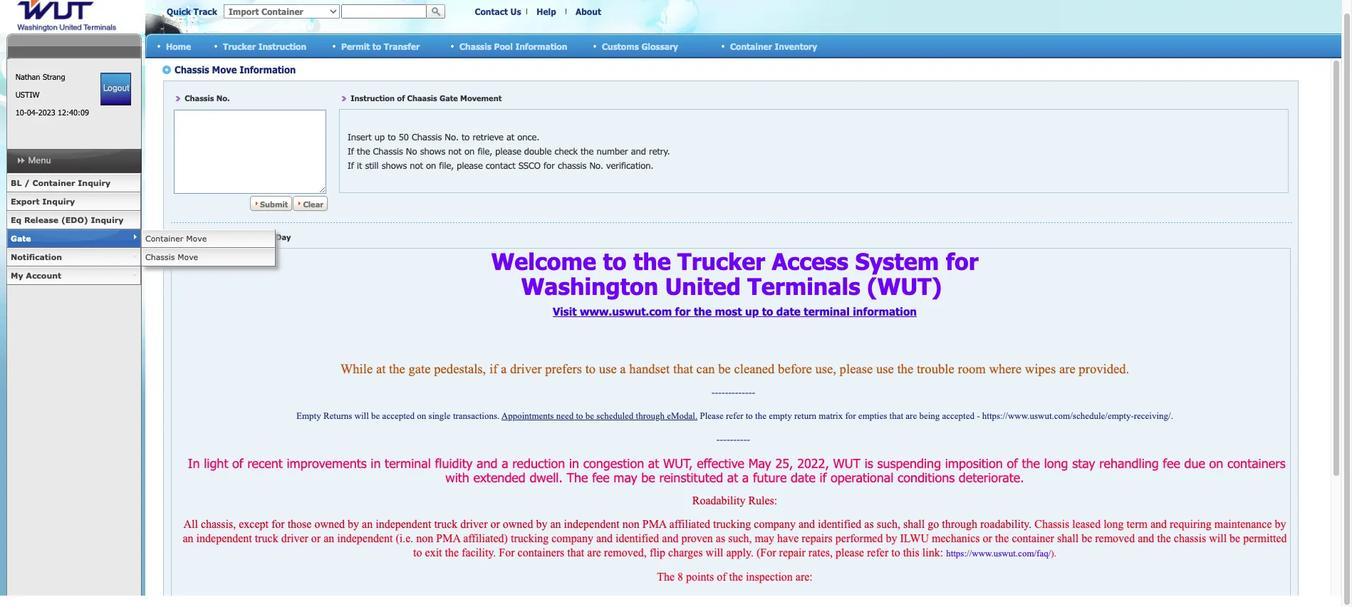 Task type: vqa. For each thing, say whether or not it's contained in the screenshot.
10-16-2023 17:01:40
no



Task type: locate. For each thing, give the bounding box(es) containing it.
10-04-2023 12:40:09
[[15, 108, 89, 117]]

notification
[[11, 252, 62, 261]]

about
[[576, 6, 601, 16]]

1 vertical spatial move
[[178, 252, 198, 261]]

track
[[194, 6, 217, 16]]

nathan strang
[[15, 72, 65, 81]]

move inside container move link
[[186, 234, 207, 243]]

move inside chassis move link
[[178, 252, 198, 261]]

bl / container inquiry link
[[6, 174, 141, 192]]

0 vertical spatial chassis
[[460, 41, 492, 51]]

container for container move
[[145, 234, 183, 243]]

bl / container inquiry
[[11, 178, 111, 187]]

inquiry up 'export inquiry' link
[[78, 178, 111, 187]]

None text field
[[341, 4, 427, 19]]

notification link
[[6, 248, 141, 266]]

1 vertical spatial chassis
[[145, 252, 175, 261]]

chassis
[[460, 41, 492, 51], [145, 252, 175, 261]]

1 horizontal spatial container
[[145, 234, 183, 243]]

1 vertical spatial container
[[32, 178, 75, 187]]

chassis for chassis pool information
[[460, 41, 492, 51]]

move for container move
[[186, 234, 207, 243]]

2 horizontal spatial container
[[730, 41, 772, 51]]

customs glossary
[[602, 41, 678, 51]]

home
[[166, 41, 191, 51]]

container inside container move link
[[145, 234, 183, 243]]

0 vertical spatial inquiry
[[78, 178, 111, 187]]

quick
[[167, 6, 191, 16]]

2 vertical spatial inquiry
[[91, 215, 124, 224]]

container move link
[[141, 229, 276, 248]]

chassis move
[[145, 252, 198, 261]]

10-
[[15, 108, 27, 117]]

export
[[11, 197, 40, 206]]

/
[[24, 178, 30, 187]]

move
[[186, 234, 207, 243], [178, 252, 198, 261]]

instruction
[[258, 41, 307, 51]]

trucker instruction
[[223, 41, 307, 51]]

1 vertical spatial inquiry
[[42, 197, 75, 206]]

chassis down container move
[[145, 252, 175, 261]]

2 vertical spatial container
[[145, 234, 183, 243]]

inquiry right (edo)
[[91, 215, 124, 224]]

inquiry
[[78, 178, 111, 187], [42, 197, 75, 206], [91, 215, 124, 224]]

container move
[[145, 234, 207, 243]]

permit to transfer
[[341, 41, 420, 51]]

glossary
[[642, 41, 678, 51]]

eq release (edo) inquiry
[[11, 215, 124, 224]]

container for container inventory
[[730, 41, 772, 51]]

eq
[[11, 215, 22, 224]]

information
[[515, 41, 567, 51]]

bl
[[11, 178, 22, 187]]

2023
[[38, 108, 55, 117]]

gate
[[11, 234, 31, 243]]

0 vertical spatial container
[[730, 41, 772, 51]]

0 horizontal spatial chassis
[[145, 252, 175, 261]]

permit
[[341, 41, 370, 51]]

ustiw
[[15, 90, 39, 99]]

1 horizontal spatial chassis
[[460, 41, 492, 51]]

container left inventory
[[730, 41, 772, 51]]

container up export inquiry
[[32, 178, 75, 187]]

about link
[[576, 6, 601, 16]]

export inquiry link
[[6, 192, 141, 211]]

move up chassis move link
[[186, 234, 207, 243]]

inquiry inside 'link'
[[91, 215, 124, 224]]

container
[[730, 41, 772, 51], [32, 178, 75, 187], [145, 234, 183, 243]]

move down container move
[[178, 252, 198, 261]]

release
[[24, 215, 59, 224]]

inquiry down bl / container inquiry in the top of the page
[[42, 197, 75, 206]]

nathan
[[15, 72, 40, 81]]

account
[[26, 271, 61, 280]]

chassis left pool
[[460, 41, 492, 51]]

0 vertical spatial move
[[186, 234, 207, 243]]

container inventory
[[730, 41, 817, 51]]

0 horizontal spatial container
[[32, 178, 75, 187]]

container up chassis move
[[145, 234, 183, 243]]



Task type: describe. For each thing, give the bounding box(es) containing it.
inquiry for container
[[78, 178, 111, 187]]

move for chassis move
[[178, 252, 198, 261]]

contact us link
[[475, 6, 521, 16]]

transfer
[[384, 41, 420, 51]]

strang
[[43, 72, 65, 81]]

trucker
[[223, 41, 256, 51]]

pool
[[494, 41, 513, 51]]

chassis for chassis move
[[145, 252, 175, 261]]

contact
[[475, 6, 508, 16]]

chassis move link
[[141, 248, 276, 266]]

to
[[372, 41, 381, 51]]

my account
[[11, 271, 61, 280]]

my account link
[[6, 266, 141, 285]]

us
[[511, 6, 521, 16]]

container inside bl / container inquiry link
[[32, 178, 75, 187]]

chassis pool information
[[460, 41, 567, 51]]

gate link
[[6, 229, 141, 248]]

eq release (edo) inquiry link
[[6, 211, 141, 229]]

login image
[[101, 73, 131, 105]]

my
[[11, 271, 23, 280]]

customs
[[602, 41, 639, 51]]

export inquiry
[[11, 197, 75, 206]]

(edo)
[[61, 215, 88, 224]]

help
[[537, 6, 556, 16]]

help link
[[537, 6, 556, 16]]

04-
[[27, 108, 38, 117]]

inquiry for (edo)
[[91, 215, 124, 224]]

contact us
[[475, 6, 521, 16]]

quick track
[[167, 6, 217, 16]]

inventory
[[775, 41, 817, 51]]

12:40:09
[[58, 108, 89, 117]]



